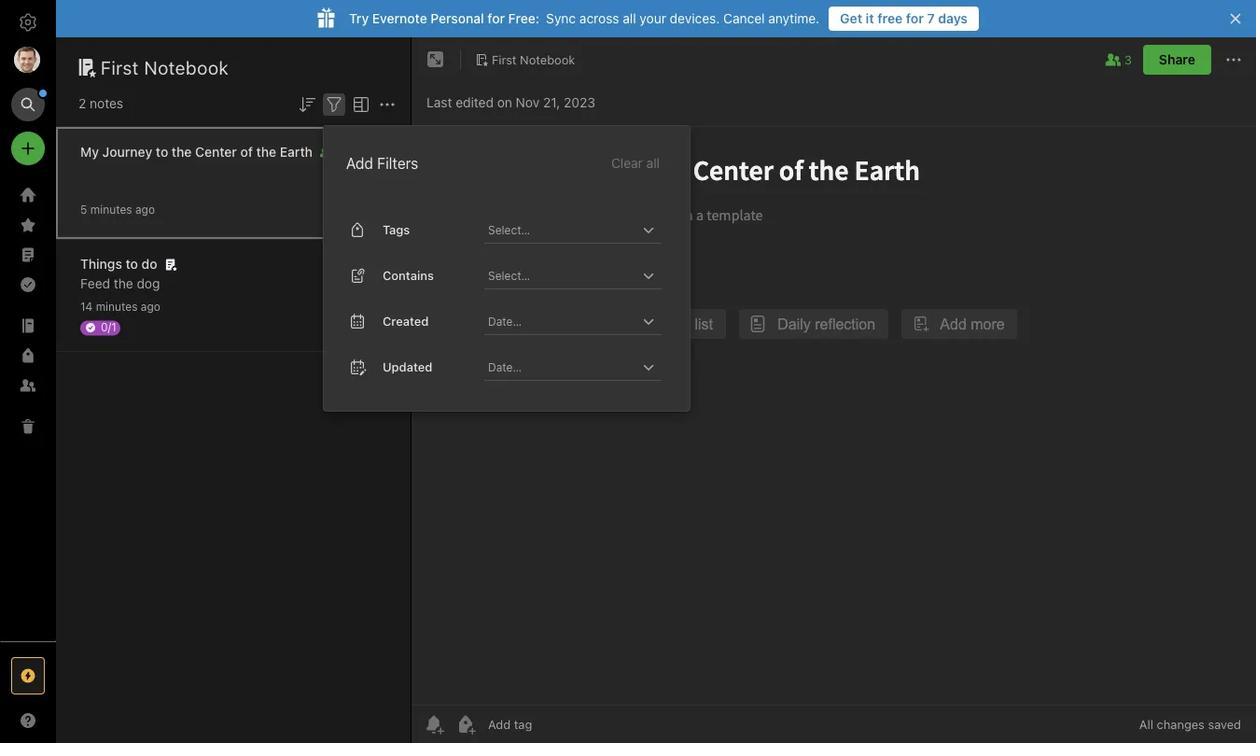 Task type: vqa. For each thing, say whether or not it's contained in the screenshot.
7
yes



Task type: describe. For each thing, give the bounding box(es) containing it.
 Date picker field
[[485, 354, 679, 381]]

share button
[[1144, 45, 1212, 75]]

Sort options field
[[296, 92, 318, 116]]

feed the dog
[[80, 276, 160, 291]]

personal
[[431, 11, 484, 26]]

note window element
[[412, 37, 1257, 743]]

date… for updated
[[488, 360, 522, 373]]

click to expand image
[[48, 709, 62, 731]]

home image
[[17, 184, 39, 206]]

WHAT'S NEW field
[[0, 706, 56, 736]]

get it free for 7 days
[[841, 11, 968, 26]]

notes
[[90, 96, 123, 111]]

add tag image
[[455, 713, 477, 736]]

Tags field
[[485, 216, 662, 244]]

my
[[80, 144, 99, 160]]

across
[[580, 11, 620, 26]]

Note Editor text field
[[412, 127, 1257, 705]]

Add filters field
[[323, 92, 346, 116]]

anytime.
[[769, 11, 820, 26]]

7
[[928, 11, 935, 26]]

last edited on nov 21, 2023
[[427, 95, 596, 110]]

earth
[[280, 144, 313, 160]]

0 horizontal spatial the
[[114, 276, 133, 291]]

all changes saved
[[1140, 718, 1242, 732]]

3
[[1125, 53, 1133, 67]]

account image
[[14, 47, 40, 73]]

add
[[346, 154, 374, 172]]

first notebook inside button
[[492, 52, 576, 66]]

tags
[[383, 223, 410, 237]]

edited
[[456, 95, 494, 110]]

 Date picker field
[[485, 308, 679, 335]]

 input text field for tags
[[487, 216, 638, 243]]

Account field
[[0, 41, 56, 78]]

more actions image
[[376, 93, 399, 116]]

clear
[[612, 155, 643, 171]]

Contains field
[[485, 262, 662, 289]]

get it free for 7 days button
[[829, 7, 980, 31]]

14 minutes ago
[[80, 300, 161, 313]]

evernote
[[372, 11, 427, 26]]

things
[[80, 256, 122, 272]]

0 horizontal spatial to
[[126, 256, 138, 272]]

add filters
[[346, 154, 419, 172]]

try
[[349, 11, 369, 26]]

created
[[383, 314, 429, 328]]

1 horizontal spatial the
[[172, 144, 192, 160]]

add a reminder image
[[423, 713, 445, 736]]

0 horizontal spatial first
[[101, 56, 139, 78]]

1 horizontal spatial more actions field
[[1223, 45, 1246, 75]]

feed
[[80, 276, 110, 291]]

notebook inside button
[[520, 52, 576, 66]]

clear all button
[[610, 152, 662, 174]]

5
[[80, 203, 87, 216]]

settings image
[[17, 11, 39, 34]]



Task type: locate. For each thing, give the bounding box(es) containing it.
for for free:
[[488, 11, 505, 26]]

first inside button
[[492, 52, 517, 66]]

1 horizontal spatial to
[[156, 144, 168, 160]]

saved
[[1209, 718, 1242, 732]]

21,
[[543, 95, 561, 110]]

14
[[80, 300, 93, 313]]

minutes up 0/1
[[96, 300, 138, 313]]

0 horizontal spatial first notebook
[[101, 56, 229, 78]]

changes
[[1158, 718, 1205, 732]]

ago up "do"
[[135, 203, 155, 216]]

1 horizontal spatial first notebook
[[492, 52, 576, 66]]

5 minutes ago
[[80, 203, 155, 216]]

0 vertical spatial date…
[[488, 314, 522, 328]]

the
[[172, 144, 192, 160], [256, 144, 277, 160], [114, 276, 133, 291]]

free:
[[509, 11, 540, 26]]

for left 7
[[907, 11, 924, 26]]

1 vertical spatial ago
[[141, 300, 161, 313]]

date… down contains field
[[488, 314, 522, 328]]

1 horizontal spatial first
[[492, 52, 517, 66]]

date…
[[488, 314, 522, 328], [488, 360, 522, 373]]

date… for created
[[488, 314, 522, 328]]

notebook down "sync"
[[520, 52, 576, 66]]

ago for 5 minutes ago
[[135, 203, 155, 216]]

0/1
[[101, 321, 117, 334]]

 input text field for contains
[[487, 262, 638, 288]]

 input text field inside tags field
[[487, 216, 638, 243]]

filters
[[377, 154, 419, 172]]

2 for from the left
[[907, 11, 924, 26]]

to left "do"
[[126, 256, 138, 272]]

minutes for 5
[[90, 203, 132, 216]]

2023
[[564, 95, 596, 110]]

for inside get it free for 7 days button
[[907, 11, 924, 26]]

2 horizontal spatial the
[[256, 144, 277, 160]]

 input text field
[[487, 216, 638, 243], [487, 262, 638, 288]]

 input text field inside contains field
[[487, 262, 638, 288]]

first up notes
[[101, 56, 139, 78]]

 input text field up contains field
[[487, 216, 638, 243]]

my journey to the center of the earth
[[80, 144, 313, 160]]

first notebook
[[492, 52, 576, 66], [101, 56, 229, 78]]

0 vertical spatial ago
[[135, 203, 155, 216]]

contains
[[383, 269, 434, 283]]

of
[[240, 144, 253, 160]]

2 date… from the top
[[488, 360, 522, 373]]

1 horizontal spatial for
[[907, 11, 924, 26]]

free
[[878, 11, 903, 26]]

for for 7
[[907, 11, 924, 26]]

more actions field right view options field
[[376, 92, 399, 116]]

sync
[[546, 11, 576, 26]]

do
[[142, 256, 157, 272]]

more actions field right share button
[[1223, 45, 1246, 75]]

1  input text field from the top
[[487, 216, 638, 243]]

the right of
[[256, 144, 277, 160]]

add filters image
[[323, 93, 346, 116]]

more actions image
[[1223, 49, 1246, 71]]

View options field
[[346, 92, 373, 116]]

More actions field
[[1223, 45, 1246, 75], [376, 92, 399, 116]]

all right 'clear'
[[647, 155, 660, 171]]

journey
[[102, 144, 152, 160]]

ago for 14 minutes ago
[[141, 300, 161, 313]]

ago down the "dog"
[[141, 300, 161, 313]]

last
[[427, 95, 452, 110]]

upgrade image
[[17, 665, 39, 687]]

0 vertical spatial to
[[156, 144, 168, 160]]

first notebook up notes
[[101, 56, 229, 78]]

days
[[939, 11, 968, 26]]

0 vertical spatial minutes
[[90, 203, 132, 216]]

cancel
[[724, 11, 765, 26]]

updated
[[383, 360, 433, 374]]

first notebook down "free:"
[[492, 52, 576, 66]]

date… inside  date picker field
[[488, 360, 522, 373]]

first up on
[[492, 52, 517, 66]]

the left center
[[172, 144, 192, 160]]

your
[[640, 11, 667, 26]]

minutes
[[90, 203, 132, 216], [96, 300, 138, 313]]

dog
[[137, 276, 160, 291]]

clear all
[[612, 155, 660, 171]]

notebook up "my journey to the center of the earth"
[[144, 56, 229, 78]]

share
[[1160, 52, 1196, 67]]

0 horizontal spatial for
[[488, 11, 505, 26]]

0 horizontal spatial more actions field
[[376, 92, 399, 116]]

to
[[156, 144, 168, 160], [126, 256, 138, 272]]

for left "free:"
[[488, 11, 505, 26]]

 input text field down tags field
[[487, 262, 638, 288]]

to right journey at the left of page
[[156, 144, 168, 160]]

Add tag field
[[487, 717, 627, 733]]

1 date… from the top
[[488, 314, 522, 328]]

first
[[492, 52, 517, 66], [101, 56, 139, 78]]

on
[[497, 95, 513, 110]]

1 vertical spatial more actions field
[[376, 92, 399, 116]]

get
[[841, 11, 863, 26]]

minutes right the 5
[[90, 203, 132, 216]]

all
[[623, 11, 637, 26], [647, 155, 660, 171]]

2  input text field from the top
[[487, 262, 638, 288]]

0 vertical spatial more actions field
[[1223, 45, 1246, 75]]

all
[[1140, 718, 1154, 732]]

center
[[195, 144, 237, 160]]

1 horizontal spatial notebook
[[520, 52, 576, 66]]

notebook
[[520, 52, 576, 66], [144, 56, 229, 78]]

2 notes
[[78, 96, 123, 111]]

1 vertical spatial  input text field
[[487, 262, 638, 288]]

3 button
[[1103, 49, 1133, 71]]

all inside button
[[647, 155, 660, 171]]

0 horizontal spatial all
[[623, 11, 637, 26]]

try evernote personal for free: sync across all your devices. cancel anytime.
[[349, 11, 820, 26]]

1 for from the left
[[488, 11, 505, 26]]

the down things to do
[[114, 276, 133, 291]]

date… inside field
[[488, 314, 522, 328]]

devices.
[[670, 11, 720, 26]]

for
[[488, 11, 505, 26], [907, 11, 924, 26]]

0 vertical spatial  input text field
[[487, 216, 638, 243]]

it
[[866, 11, 875, 26]]

things to do
[[80, 256, 157, 272]]

1 vertical spatial all
[[647, 155, 660, 171]]

minutes for 14
[[96, 300, 138, 313]]

tree
[[0, 180, 56, 641]]

first notebook button
[[469, 47, 582, 73]]

all left your
[[623, 11, 637, 26]]

2
[[78, 96, 86, 111]]

0 horizontal spatial notebook
[[144, 56, 229, 78]]

1 vertical spatial minutes
[[96, 300, 138, 313]]

date… down date… field
[[488, 360, 522, 373]]

1 vertical spatial date…
[[488, 360, 522, 373]]

ago
[[135, 203, 155, 216], [141, 300, 161, 313]]

1 horizontal spatial all
[[647, 155, 660, 171]]

0 vertical spatial all
[[623, 11, 637, 26]]

expand note image
[[425, 49, 447, 71]]

1 vertical spatial to
[[126, 256, 138, 272]]

nov
[[516, 95, 540, 110]]



